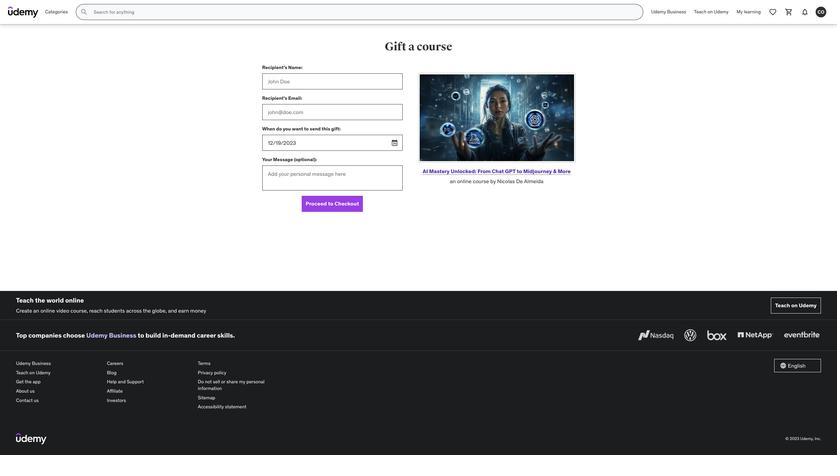 Task type: locate. For each thing, give the bounding box(es) containing it.
online down world
[[41, 308, 55, 315]]

an inside teach the world online create an online video course, reach students across the globe, and earn money
[[33, 308, 39, 315]]

my learning link
[[733, 4, 765, 20]]

1 vertical spatial course
[[473, 178, 489, 185]]

0 horizontal spatial the
[[25, 380, 32, 386]]

teach inside udemy business teach on udemy get the app about us contact us
[[16, 370, 28, 376]]

volkswagen image
[[683, 329, 698, 343]]

careers link
[[107, 360, 193, 369]]

an online course by nicolas de almeida
[[450, 178, 544, 185]]

recipient's for recipient's email:
[[262, 95, 287, 101]]

0 vertical spatial and
[[168, 308, 177, 315]]

statement
[[225, 405, 246, 411]]

investors
[[107, 398, 126, 404]]

and right help
[[118, 380, 126, 386]]

us right about
[[30, 389, 35, 395]]

2 recipient's from the top
[[262, 95, 287, 101]]

1 vertical spatial online
[[65, 297, 84, 305]]

careers
[[107, 361, 123, 367]]

your
[[262, 157, 272, 163]]

udemy business link
[[648, 4, 690, 20], [86, 332, 136, 340], [16, 360, 102, 369]]

and left earn
[[168, 308, 177, 315]]

share
[[227, 380, 238, 386]]

1 recipient's from the top
[[262, 64, 287, 70]]

my learning
[[737, 9, 761, 15]]

terms link
[[198, 360, 283, 369]]

top
[[16, 332, 27, 340]]

blog
[[107, 370, 117, 376]]

udemy inside udemy business link
[[652, 9, 666, 15]]

1 vertical spatial the
[[143, 308, 151, 315]]

do
[[276, 126, 282, 132]]

nasdaq image
[[637, 329, 675, 343]]

the left world
[[35, 297, 45, 305]]

my
[[737, 9, 743, 15]]

on left my
[[708, 9, 713, 15]]

1 horizontal spatial online
[[65, 297, 84, 305]]

terms
[[198, 361, 211, 367]]

box image
[[706, 329, 728, 343]]

to left send
[[304, 126, 309, 132]]

to
[[304, 126, 309, 132], [517, 168, 522, 175], [328, 201, 333, 207], [138, 332, 144, 340]]

udemy image
[[8, 6, 38, 18], [16, 434, 46, 445]]

0 horizontal spatial business
[[32, 361, 51, 367]]

chat
[[492, 168, 504, 175]]

to right gpt
[[517, 168, 522, 175]]

small image
[[780, 363, 787, 370]]

on up eventbrite image
[[792, 303, 798, 309]]

1 vertical spatial teach on udemy link
[[771, 298, 821, 314]]

1 vertical spatial and
[[118, 380, 126, 386]]

online
[[457, 178, 472, 185], [65, 297, 84, 305], [41, 308, 55, 315]]

wishlist image
[[769, 8, 777, 16]]

0 horizontal spatial and
[[118, 380, 126, 386]]

0 horizontal spatial online
[[41, 308, 55, 315]]

0 vertical spatial teach on udemy link
[[690, 4, 733, 20]]

ai
[[423, 168, 428, 175]]

2 vertical spatial the
[[25, 380, 32, 386]]

1 vertical spatial us
[[34, 398, 39, 404]]

0 vertical spatial us
[[30, 389, 35, 395]]

sitemap link
[[198, 394, 283, 403]]

2 horizontal spatial the
[[143, 308, 151, 315]]

on inside udemy business teach on udemy get the app about us contact us
[[29, 370, 35, 376]]

online up course,
[[65, 297, 84, 305]]

1 horizontal spatial teach on udemy
[[776, 303, 817, 309]]

Your Message (optional): text field
[[262, 166, 403, 191]]

udemy,
[[801, 437, 814, 442]]

on up app in the left of the page
[[29, 370, 35, 376]]

shopping cart with 0 items image
[[785, 8, 793, 16]]

recipient's left the email:
[[262, 95, 287, 101]]

recipient's left the name:
[[262, 64, 287, 70]]

this
[[322, 126, 330, 132]]

notifications image
[[801, 8, 809, 16]]

investors link
[[107, 397, 193, 406]]

2 vertical spatial on
[[29, 370, 35, 376]]

to right proceed
[[328, 201, 333, 207]]

course
[[417, 40, 452, 54], [473, 178, 489, 185]]

1 horizontal spatial and
[[168, 308, 177, 315]]

online down unlocked:
[[457, 178, 472, 185]]

business inside udemy business teach on udemy get the app about us contact us
[[32, 361, 51, 367]]

0 vertical spatial an
[[450, 178, 456, 185]]

us
[[30, 389, 35, 395], [34, 398, 39, 404]]

0 horizontal spatial on
[[29, 370, 35, 376]]

and inside careers blog help and support affiliate investors
[[118, 380, 126, 386]]

on
[[708, 9, 713, 15], [792, 303, 798, 309], [29, 370, 35, 376]]

an down unlocked:
[[450, 178, 456, 185]]

checkout
[[335, 201, 359, 207]]

business
[[667, 9, 686, 15], [109, 332, 136, 340], [32, 361, 51, 367]]

an right create
[[33, 308, 39, 315]]

ai mastery unlocked: from chat gpt to midjourney & more
[[423, 168, 571, 175]]

2 vertical spatial online
[[41, 308, 55, 315]]

2 vertical spatial business
[[32, 361, 51, 367]]

business for udemy business
[[667, 9, 686, 15]]

0 vertical spatial online
[[457, 178, 472, 185]]

teach on udemy left my
[[694, 9, 729, 15]]

a
[[409, 40, 415, 54]]

learning
[[744, 9, 761, 15]]

Recipient's Email: email field
[[262, 104, 403, 120]]

you
[[283, 126, 291, 132]]

students
[[104, 308, 125, 315]]

©
[[786, 437, 789, 442]]

gift:
[[331, 126, 341, 132]]

0 vertical spatial the
[[35, 297, 45, 305]]

When do you want to send this gift: text field
[[262, 135, 403, 151]]

1 horizontal spatial course
[[473, 178, 489, 185]]

1 horizontal spatial an
[[450, 178, 456, 185]]

and
[[168, 308, 177, 315], [118, 380, 126, 386]]

1 vertical spatial an
[[33, 308, 39, 315]]

demand
[[171, 332, 195, 340]]

or
[[221, 380, 225, 386]]

1 horizontal spatial business
[[109, 332, 136, 340]]

send
[[310, 126, 321, 132]]

mastery
[[429, 168, 450, 175]]

recipient's for recipient's name:
[[262, 64, 287, 70]]

teach on udemy
[[694, 9, 729, 15], [776, 303, 817, 309]]

globe,
[[152, 308, 167, 315]]

0 horizontal spatial course
[[417, 40, 452, 54]]

the
[[35, 297, 45, 305], [143, 308, 151, 315], [25, 380, 32, 386]]

teach on udemy up eventbrite image
[[776, 303, 817, 309]]

1 vertical spatial teach on udemy
[[776, 303, 817, 309]]

do
[[198, 380, 204, 386]]

0 vertical spatial on
[[708, 9, 713, 15]]

money
[[190, 308, 206, 315]]

1 horizontal spatial the
[[35, 297, 45, 305]]

udemy
[[652, 9, 666, 15], [714, 9, 729, 15], [799, 303, 817, 309], [86, 332, 108, 340], [16, 361, 31, 367], [36, 370, 51, 376]]

0 horizontal spatial teach on udemy link
[[16, 369, 102, 378]]

teach on udemy link left my
[[690, 4, 733, 20]]

course down from
[[473, 178, 489, 185]]

0 vertical spatial course
[[417, 40, 452, 54]]

contact
[[16, 398, 33, 404]]

0 horizontal spatial teach on udemy
[[694, 9, 729, 15]]

teach on udemy link
[[690, 4, 733, 20], [771, 298, 821, 314], [16, 369, 102, 378]]

course right a
[[417, 40, 452, 54]]

an
[[450, 178, 456, 185], [33, 308, 39, 315]]

1 vertical spatial on
[[792, 303, 798, 309]]

0 vertical spatial recipient's
[[262, 64, 287, 70]]

1 vertical spatial recipient's
[[262, 95, 287, 101]]

0 horizontal spatial an
[[33, 308, 39, 315]]

the right get
[[25, 380, 32, 386]]

teach on udemy link up about us link
[[16, 369, 102, 378]]

accessibility statement link
[[198, 403, 283, 412]]

the left globe,
[[143, 308, 151, 315]]

email:
[[288, 95, 302, 101]]

teach on udemy link up eventbrite image
[[771, 298, 821, 314]]

0 vertical spatial business
[[667, 9, 686, 15]]

unlocked:
[[451, 168, 477, 175]]

2 horizontal spatial on
[[792, 303, 798, 309]]

us right contact
[[34, 398, 39, 404]]

recipient's
[[262, 64, 287, 70], [262, 95, 287, 101]]

when do you want to send this gift:
[[262, 126, 341, 132]]

2 horizontal spatial business
[[667, 9, 686, 15]]



Task type: describe. For each thing, give the bounding box(es) containing it.
name:
[[288, 64, 303, 70]]

video
[[56, 308, 69, 315]]

blog link
[[107, 369, 193, 378]]

2023
[[790, 437, 800, 442]]

across
[[126, 308, 142, 315]]

co
[[818, 9, 825, 15]]

from
[[478, 168, 491, 175]]

english button
[[775, 360, 821, 373]]

app
[[33, 380, 41, 386]]

eventbrite image
[[783, 329, 821, 343]]

1 vertical spatial udemy image
[[16, 434, 46, 445]]

Search for anything text field
[[92, 6, 635, 18]]

0 vertical spatial teach on udemy
[[694, 9, 729, 15]]

privacy policy link
[[198, 369, 283, 378]]

gift
[[385, 40, 406, 54]]

categories button
[[41, 4, 72, 20]]

1 horizontal spatial teach on udemy link
[[690, 4, 733, 20]]

reach
[[89, 308, 103, 315]]

to left build
[[138, 332, 144, 340]]

privacy
[[198, 370, 213, 376]]

2 horizontal spatial online
[[457, 178, 472, 185]]

sell
[[213, 380, 220, 386]]

teach inside teach the world online create an online video course, reach students across the globe, and earn money
[[16, 297, 34, 305]]

&
[[553, 168, 557, 175]]

0 vertical spatial udemy image
[[8, 6, 38, 18]]

world
[[47, 297, 64, 305]]

about us link
[[16, 387, 102, 397]]

career
[[197, 332, 216, 340]]

udemy business
[[652, 9, 686, 15]]

help
[[107, 380, 117, 386]]

want
[[292, 126, 303, 132]]

get the app link
[[16, 378, 102, 387]]

almeida
[[524, 178, 544, 185]]

2 horizontal spatial teach on udemy link
[[771, 298, 821, 314]]

do not sell or share my personal information button
[[198, 378, 283, 394]]

affiliate
[[107, 389, 123, 395]]

and inside teach the world online create an online video course, reach students across the globe, and earn money
[[168, 308, 177, 315]]

udemy business teach on udemy get the app about us contact us
[[16, 361, 51, 404]]

about
[[16, 389, 29, 395]]

gift a course
[[385, 40, 452, 54]]

sitemap
[[198, 395, 215, 401]]

not
[[205, 380, 212, 386]]

recipient's email:
[[262, 95, 302, 101]]

(optional):
[[294, 157, 317, 163]]

companies
[[28, 332, 62, 340]]

co link
[[813, 4, 829, 20]]

message
[[273, 157, 293, 163]]

course for a
[[417, 40, 452, 54]]

business for udemy business teach on udemy get the app about us contact us
[[32, 361, 51, 367]]

© 2023 udemy, inc.
[[786, 437, 821, 442]]

support
[[127, 380, 144, 386]]

by
[[491, 178, 496, 185]]

when
[[262, 126, 275, 132]]

submit search image
[[80, 8, 88, 16]]

proceed to checkout button
[[302, 196, 363, 212]]

recipient's name:
[[262, 64, 303, 70]]

ai mastery unlocked: from chat gpt to midjourney & more link
[[423, 168, 571, 175]]

proceed to checkout
[[306, 201, 359, 207]]

teach the world online create an online video course, reach students across the globe, and earn money
[[16, 297, 206, 315]]

the inside udemy business teach on udemy get the app about us contact us
[[25, 380, 32, 386]]

midjourney
[[523, 168, 552, 175]]

to inside proceed to checkout button
[[328, 201, 333, 207]]

policy
[[214, 370, 226, 376]]

my
[[239, 380, 245, 386]]

de
[[516, 178, 523, 185]]

help and support link
[[107, 378, 193, 387]]

in-
[[162, 332, 171, 340]]

gpt
[[505, 168, 516, 175]]

skills.
[[217, 332, 235, 340]]

0 vertical spatial udemy business link
[[648, 4, 690, 20]]

your message (optional):
[[262, 157, 317, 163]]

1 horizontal spatial on
[[708, 9, 713, 15]]

inc.
[[815, 437, 821, 442]]

english
[[788, 363, 806, 370]]

course,
[[71, 308, 88, 315]]

accessibility
[[198, 405, 224, 411]]

terms privacy policy do not sell or share my personal information sitemap accessibility statement
[[198, 361, 265, 411]]

nicolas
[[497, 178, 515, 185]]

netapp image
[[736, 329, 775, 343]]

build
[[146, 332, 161, 340]]

proceed
[[306, 201, 327, 207]]

Recipient's Name: text field
[[262, 74, 403, 90]]

affiliate link
[[107, 387, 193, 397]]

choose
[[63, 332, 85, 340]]

get
[[16, 380, 24, 386]]

2 vertical spatial teach on udemy link
[[16, 369, 102, 378]]

2 vertical spatial udemy business link
[[16, 360, 102, 369]]

earn
[[178, 308, 189, 315]]

top companies choose udemy business to build in-demand career skills.
[[16, 332, 235, 340]]

1 vertical spatial business
[[109, 332, 136, 340]]

more
[[558, 168, 571, 175]]

course for online
[[473, 178, 489, 185]]

contact us link
[[16, 397, 102, 406]]

careers blog help and support affiliate investors
[[107, 361, 144, 404]]

1 vertical spatial udemy business link
[[86, 332, 136, 340]]



Task type: vqa. For each thing, say whether or not it's contained in the screenshot.
Top
yes



